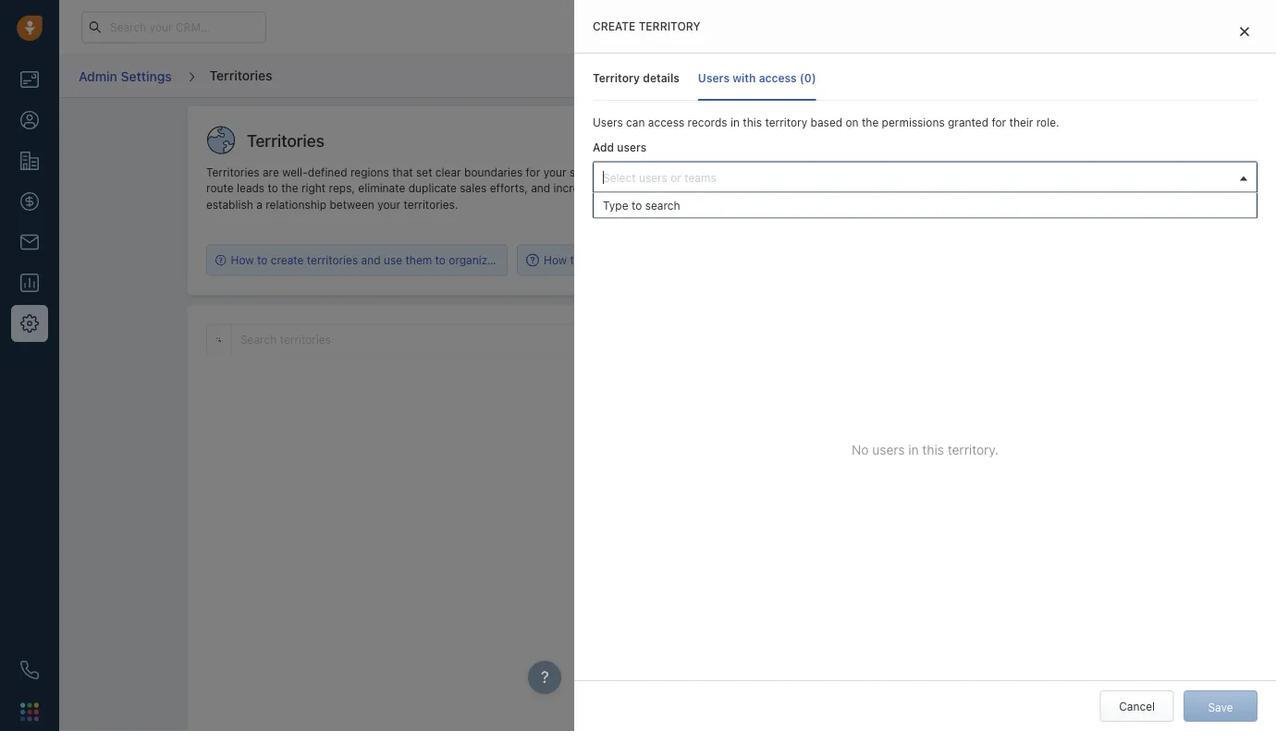 Task type: locate. For each thing, give the bounding box(es) containing it.
Select users or teams search field
[[599, 168, 1234, 187]]

users with access (0) link
[[698, 55, 817, 101]]

how to create territories and use them to organize your team?
[[231, 254, 555, 267]]

right
[[302, 182, 326, 195]]

admin settings
[[79, 68, 172, 84]]

1 vertical spatial their
[[698, 166, 722, 179]]

1 vertical spatial territories
[[280, 333, 331, 346]]

2 vertical spatial territory
[[750, 182, 792, 195]]

how left the delete
[[544, 254, 567, 267]]

territory
[[593, 71, 640, 84]]

0 horizontal spatial can
[[626, 116, 645, 129]]

and left "use"
[[361, 254, 381, 267]]

1 vertical spatial the
[[282, 182, 298, 195]]

their
[[1010, 116, 1034, 129], [698, 166, 722, 179]]

for
[[992, 116, 1007, 129], [526, 166, 541, 179]]

access left records
[[648, 116, 685, 129]]

1 horizontal spatial the
[[862, 116, 879, 129]]

your down eliminate
[[378, 198, 401, 211]]

<span class=" ">close</span> image
[[1241, 26, 1250, 37]]

2 horizontal spatial can
[[911, 166, 929, 179]]

the inside no users in this territory. dialog
[[862, 116, 879, 129]]

the inside territories are well-defined regions that set clear boundaries for your sales team to go and hit their targets. by creating territories, you can route leads to the right reps, eliminate duplicate sales efforts, and increase your team's efficiency. with territory hierarchy, you can also establish a relationship between your territories.
[[282, 182, 298, 195]]

0 horizontal spatial the
[[282, 182, 298, 195]]

1 horizontal spatial and
[[531, 182, 551, 195]]

to left the go
[[629, 166, 640, 179]]

0 vertical spatial territory
[[639, 20, 701, 33]]

1 horizontal spatial users
[[873, 443, 905, 458]]

your
[[544, 166, 567, 179], [601, 182, 624, 195], [378, 198, 401, 211], [497, 254, 520, 267]]

territories up route
[[206, 166, 260, 179]]

sales
[[570, 166, 597, 179], [460, 182, 487, 195]]

0 horizontal spatial for
[[526, 166, 541, 179]]

sales down "boundaries"
[[460, 182, 487, 195]]

1 vertical spatial users
[[593, 116, 623, 129]]

set
[[416, 166, 433, 179]]

hit
[[682, 166, 695, 179]]

territories
[[210, 67, 272, 83], [247, 131, 325, 150], [206, 166, 260, 179]]

role.
[[1037, 116, 1060, 129]]

0 horizontal spatial users
[[593, 116, 623, 129]]

1 vertical spatial you
[[849, 182, 868, 195]]

clear
[[436, 166, 461, 179]]

create
[[593, 20, 636, 33]]

to
[[629, 166, 640, 179], [268, 182, 278, 195], [632, 199, 642, 212], [257, 254, 268, 267], [435, 254, 446, 267], [570, 254, 581, 267]]

how for how to delete territories?
[[544, 254, 567, 267]]

1 horizontal spatial users
[[698, 71, 730, 84]]

in right no
[[909, 443, 919, 458]]

you up also
[[889, 166, 908, 179]]

no users in this territory.
[[852, 443, 999, 458]]

to down are
[[268, 182, 278, 195]]

cancel button
[[1101, 691, 1175, 723]]

how inside "link"
[[544, 254, 567, 267]]

1 how from the left
[[231, 254, 254, 267]]

can inside no users in this territory. dialog
[[626, 116, 645, 129]]

this left the territory.
[[923, 443, 945, 458]]

type to search option
[[594, 193, 1257, 218]]

1 horizontal spatial access
[[759, 71, 797, 84]]

for up efforts,
[[526, 166, 541, 179]]

0 horizontal spatial their
[[698, 166, 722, 179]]

their inside no users in this territory. dialog
[[1010, 116, 1034, 129]]

can
[[626, 116, 645, 129], [911, 166, 929, 179], [871, 182, 890, 195]]

add users
[[593, 141, 647, 154]]

territories right create
[[307, 254, 358, 267]]

well-
[[282, 166, 308, 179]]

1 horizontal spatial can
[[871, 182, 890, 195]]

you down the 'territories,'
[[849, 182, 868, 195]]

0 horizontal spatial sales
[[460, 182, 487, 195]]

territories down search your crm... text field
[[210, 67, 272, 83]]

0 vertical spatial in
[[731, 116, 740, 129]]

sales up increase
[[570, 166, 597, 179]]

0 vertical spatial you
[[889, 166, 908, 179]]

1 vertical spatial this
[[923, 443, 945, 458]]

and
[[659, 166, 679, 179], [531, 182, 551, 195], [361, 254, 381, 267]]

can up add users
[[626, 116, 645, 129]]

2 vertical spatial territories
[[206, 166, 260, 179]]

with
[[722, 182, 746, 195]]

the down the well-
[[282, 182, 298, 195]]

this right records
[[743, 116, 762, 129]]

2 vertical spatial can
[[871, 182, 890, 195]]

can left also
[[871, 182, 890, 195]]

0 vertical spatial territories
[[307, 254, 358, 267]]

2 how from the left
[[544, 254, 567, 267]]

to inside option
[[632, 199, 642, 212]]

territories
[[307, 254, 358, 267], [280, 333, 331, 346]]

how
[[231, 254, 254, 267], [544, 254, 567, 267]]

territories?
[[620, 254, 677, 267]]

can up also
[[911, 166, 929, 179]]

1 horizontal spatial this
[[923, 443, 945, 458]]

their right hit at the right top
[[698, 166, 722, 179]]

0 vertical spatial the
[[862, 116, 879, 129]]

1 horizontal spatial how
[[544, 254, 567, 267]]

0 horizontal spatial and
[[361, 254, 381, 267]]

access
[[759, 71, 797, 84], [648, 116, 685, 129]]

add
[[593, 141, 614, 154]]

type to search
[[603, 199, 681, 212]]

based
[[811, 116, 843, 129]]

users with access (0)
[[698, 71, 817, 84]]

1 horizontal spatial for
[[992, 116, 1007, 129]]

to left the delete
[[570, 254, 581, 267]]

users up add on the left top of page
[[593, 116, 623, 129]]

users left with in the right of the page
[[698, 71, 730, 84]]

delete
[[584, 254, 617, 267]]

the
[[862, 116, 879, 129], [282, 182, 298, 195]]

territory details
[[593, 71, 680, 84]]

1 vertical spatial sales
[[460, 182, 487, 195]]

efficiency.
[[666, 182, 719, 195]]

1 vertical spatial access
[[648, 116, 685, 129]]

users for no
[[873, 443, 905, 458]]

1 horizontal spatial their
[[1010, 116, 1034, 129]]

(0)
[[800, 71, 817, 84]]

increase
[[554, 182, 598, 195]]

0 horizontal spatial you
[[849, 182, 868, 195]]

on
[[846, 116, 859, 129]]

users
[[698, 71, 730, 84], [593, 116, 623, 129]]

1 horizontal spatial you
[[889, 166, 908, 179]]

users
[[617, 141, 647, 154], [873, 443, 905, 458]]

territory
[[639, 20, 701, 33], [766, 116, 808, 129], [750, 182, 792, 195]]

0 vertical spatial and
[[659, 166, 679, 179]]

0 vertical spatial their
[[1010, 116, 1034, 129]]

access left (0)
[[759, 71, 797, 84]]

how left create
[[231, 254, 254, 267]]

their left role. on the top
[[1010, 116, 1034, 129]]

users right no
[[873, 443, 905, 458]]

0 vertical spatial can
[[626, 116, 645, 129]]

users right add on the left top of page
[[617, 141, 647, 154]]

territory down by
[[750, 182, 792, 195]]

team?
[[523, 254, 555, 267]]

are
[[263, 166, 279, 179]]

0 vertical spatial access
[[759, 71, 797, 84]]

you
[[889, 166, 908, 179], [849, 182, 868, 195]]

their inside territories are well-defined regions that set clear boundaries for your sales team to go and hit their targets. by creating territories, you can route leads to the right reps, eliminate duplicate sales efforts, and increase your team's efficiency. with territory hierarchy, you can also establish a relationship between your territories.
[[698, 166, 722, 179]]

territory up details
[[639, 20, 701, 33]]

in
[[731, 116, 740, 129], [909, 443, 919, 458]]

the right on
[[862, 116, 879, 129]]

in right records
[[731, 116, 740, 129]]

access inside users with access (0) link
[[759, 71, 797, 84]]

1 vertical spatial in
[[909, 443, 919, 458]]

1 vertical spatial users
[[873, 443, 905, 458]]

0 vertical spatial users
[[698, 71, 730, 84]]

to down team's
[[632, 199, 642, 212]]

and right efforts,
[[531, 182, 551, 195]]

your down team
[[601, 182, 624, 195]]

territory left based
[[766, 116, 808, 129]]

territories right search
[[280, 333, 331, 346]]

1 horizontal spatial sales
[[570, 166, 597, 179]]

route
[[206, 182, 234, 195]]

0 horizontal spatial this
[[743, 116, 762, 129]]

0 vertical spatial users
[[617, 141, 647, 154]]

creating
[[785, 166, 828, 179]]

0 horizontal spatial users
[[617, 141, 647, 154]]

1 vertical spatial for
[[526, 166, 541, 179]]

admin
[[79, 68, 117, 84]]

0 horizontal spatial access
[[648, 116, 685, 129]]

0 horizontal spatial how
[[231, 254, 254, 267]]

territories inside button
[[280, 333, 331, 346]]

relationship
[[266, 198, 327, 211]]

use
[[384, 254, 403, 267]]

1 vertical spatial territory
[[766, 116, 808, 129]]

duplicate
[[409, 182, 457, 195]]

efforts,
[[490, 182, 528, 195]]

territories up the well-
[[247, 131, 325, 150]]

leads
[[237, 182, 265, 195]]

and left hit at the right top
[[659, 166, 679, 179]]

this
[[743, 116, 762, 129], [923, 443, 945, 458]]

for inside no users in this territory. dialog
[[992, 116, 1007, 129]]

for right granted
[[992, 116, 1007, 129]]

0 vertical spatial for
[[992, 116, 1007, 129]]

targets.
[[725, 166, 766, 179]]



Task type: vqa. For each thing, say whether or not it's contained in the screenshot.
Create territory
yes



Task type: describe. For each thing, give the bounding box(es) containing it.
phone image
[[20, 662, 39, 680]]

a
[[256, 198, 263, 211]]

by
[[769, 166, 782, 179]]

that
[[392, 166, 413, 179]]

territory details link
[[593, 55, 680, 101]]

0 horizontal spatial in
[[731, 116, 740, 129]]

search territories button
[[230, 324, 692, 356]]

users for users can access records in this territory based on the permissions granted for their role.
[[593, 116, 623, 129]]

search territories
[[241, 333, 331, 346]]

team
[[600, 166, 626, 179]]

to left create
[[257, 254, 268, 267]]

users can access records in this territory based on the permissions granted for their role.
[[593, 116, 1060, 129]]

0 vertical spatial territories
[[210, 67, 272, 83]]

boundaries
[[464, 166, 523, 179]]

how to delete territories?
[[544, 254, 677, 267]]

type
[[603, 199, 629, 212]]

territories.
[[404, 198, 458, 211]]

access for (0)
[[759, 71, 797, 84]]

territories,
[[831, 166, 886, 179]]

establish
[[206, 198, 253, 211]]

create territory
[[593, 20, 701, 33]]

1 vertical spatial and
[[531, 182, 551, 195]]

defined
[[308, 166, 347, 179]]

admin settings link
[[78, 62, 173, 91]]

granted
[[948, 116, 989, 129]]

territories inside territories are well-defined regions that set clear boundaries for your sales team to go and hit their targets. by creating territories, you can route leads to the right reps, eliminate duplicate sales efforts, and increase your team's efficiency. with territory hierarchy, you can also establish a relationship between your territories.
[[206, 166, 260, 179]]

freshworks switcher image
[[20, 703, 39, 722]]

territories are well-defined regions that set clear boundaries for your sales team to go and hit their targets. by creating territories, you can route leads to the right reps, eliminate duplicate sales efforts, and increase your team's efficiency. with territory hierarchy, you can also establish a relationship between your territories.
[[206, 166, 929, 211]]

records
[[688, 116, 728, 129]]

to right them
[[435, 254, 446, 267]]

no
[[852, 443, 869, 458]]

for inside territories are well-defined regions that set clear boundaries for your sales team to go and hit their targets. by creating territories, you can route leads to the right reps, eliminate duplicate sales efforts, and increase your team's efficiency. with territory hierarchy, you can also establish a relationship between your territories.
[[526, 166, 541, 179]]

search
[[645, 199, 681, 212]]

your up increase
[[544, 166, 567, 179]]

search
[[241, 333, 277, 346]]

how to delete territories? link
[[526, 252, 677, 268]]

eliminate
[[358, 182, 406, 195]]

phone element
[[11, 652, 48, 689]]

territory.
[[948, 443, 999, 458]]

how for how to create territories and use them to organize your team?
[[231, 254, 254, 267]]

reps,
[[329, 182, 355, 195]]

them
[[406, 254, 432, 267]]

territory inside territories are well-defined regions that set clear boundaries for your sales team to go and hit their targets. by creating territories, you can route leads to the right reps, eliminate duplicate sales efforts, and increase your team's efficiency. with territory hierarchy, you can also establish a relationship between your territories.
[[750, 182, 792, 195]]

permissions
[[882, 116, 945, 129]]

to inside "link"
[[570, 254, 581, 267]]

also
[[893, 182, 914, 195]]

create
[[271, 254, 304, 267]]

go
[[643, 166, 656, 179]]

settings
[[121, 68, 172, 84]]

details
[[643, 71, 680, 84]]

2 horizontal spatial and
[[659, 166, 679, 179]]

between
[[330, 198, 375, 211]]

2 vertical spatial and
[[361, 254, 381, 267]]

your left team?
[[497, 254, 520, 267]]

0 vertical spatial this
[[743, 116, 762, 129]]

1 vertical spatial territories
[[247, 131, 325, 150]]

0 vertical spatial sales
[[570, 166, 597, 179]]

organize
[[449, 254, 494, 267]]

users for users with access (0)
[[698, 71, 730, 84]]

1 horizontal spatial in
[[909, 443, 919, 458]]

cancel
[[1120, 700, 1156, 713]]

how to create territories and use them to organize your team? link
[[216, 252, 555, 268]]

1 vertical spatial can
[[911, 166, 929, 179]]

users for add
[[617, 141, 647, 154]]

access for records
[[648, 116, 685, 129]]

team's
[[627, 182, 662, 195]]

hierarchy,
[[795, 182, 846, 195]]

no users in this territory. dialog
[[575, 0, 1277, 732]]

regions
[[351, 166, 389, 179]]

Search your CRM... text field
[[81, 12, 266, 43]]

with
[[733, 71, 756, 84]]



